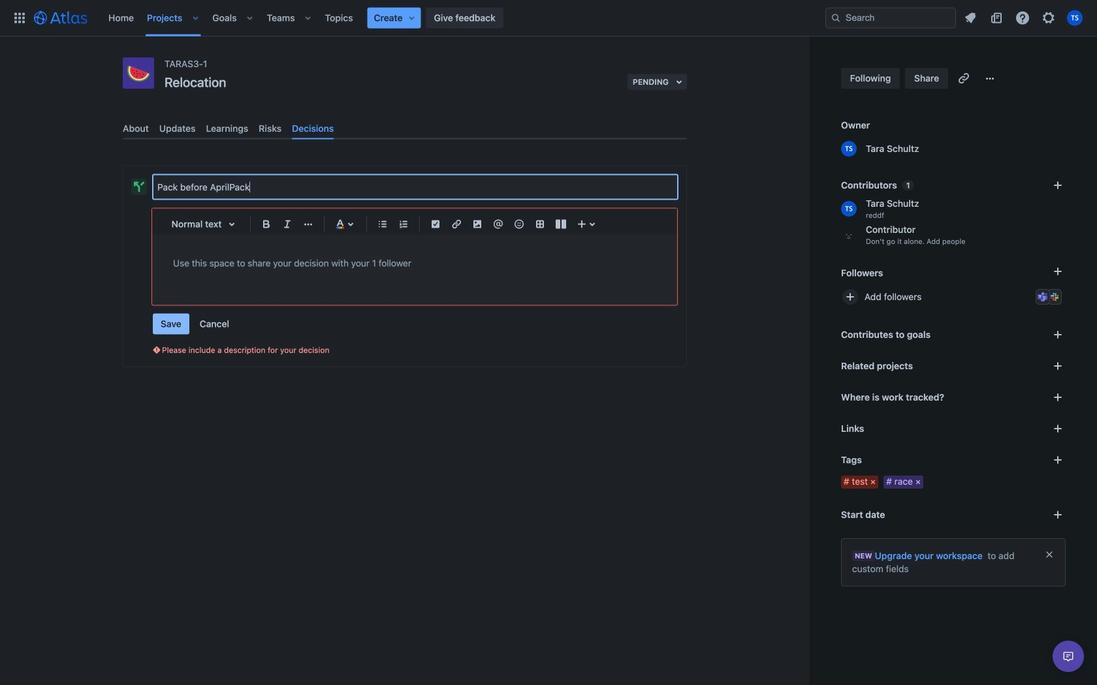 Task type: locate. For each thing, give the bounding box(es) containing it.
numbered list ⌘⇧7 image
[[396, 217, 412, 232]]

add follower image
[[843, 289, 858, 305]]

banner
[[0, 0, 1098, 37]]

tab list
[[118, 118, 693, 140]]

close tag image
[[868, 478, 879, 488], [913, 478, 924, 488]]

What's the summary of your decision? text field
[[154, 176, 677, 199]]

add work tracking links image
[[1051, 390, 1066, 406]]

add team or contributors image
[[1051, 178, 1066, 193]]

table ⇧⌥t image
[[532, 217, 548, 232]]

add link image
[[1051, 421, 1066, 437]]

None search field
[[826, 8, 956, 28]]

layouts image
[[553, 217, 569, 232]]

bullet list ⌘⇧8 image
[[375, 217, 391, 232]]

link ⌘k image
[[449, 217, 464, 232]]

group
[[153, 314, 237, 335]]

2 close tag image from the left
[[913, 478, 924, 488]]

decision icon image
[[134, 182, 144, 193]]

search image
[[831, 13, 841, 23]]

0 horizontal spatial close tag image
[[868, 478, 879, 488]]

1 horizontal spatial close tag image
[[913, 478, 924, 488]]

add image, video, or file image
[[470, 217, 485, 232]]

Main content area, start typing to enter text. text field
[[173, 256, 657, 272]]

add a follower image
[[1051, 264, 1066, 280]]



Task type: vqa. For each thing, say whether or not it's contained in the screenshot.
the Add follower "icon"
yes



Task type: describe. For each thing, give the bounding box(es) containing it.
mention @ image
[[491, 217, 506, 232]]

close banner image
[[1045, 550, 1055, 561]]

slack logo showing nan channels are connected to this project image
[[1050, 292, 1060, 302]]

text formatting group
[[256, 214, 319, 235]]

bold ⌘b image
[[259, 217, 274, 232]]

set start date image
[[1051, 508, 1066, 523]]

add tag image
[[1051, 453, 1066, 468]]

action item [] image
[[428, 217, 444, 232]]

switch to... image
[[12, 10, 27, 26]]

help image
[[1015, 10, 1031, 26]]

notifications image
[[963, 10, 979, 26]]

account image
[[1067, 10, 1083, 26]]

error image
[[152, 345, 162, 356]]

more formatting image
[[301, 217, 316, 232]]

list formating group
[[372, 214, 414, 235]]

1 close tag image from the left
[[868, 478, 879, 488]]

Search field
[[826, 8, 956, 28]]

msteams logo showing  channels are connected to this project image
[[1038, 292, 1049, 302]]

open intercom messenger image
[[1061, 649, 1077, 665]]

settings image
[[1041, 10, 1057, 26]]

italic ⌘i image
[[280, 217, 295, 232]]

add goals image
[[1051, 327, 1066, 343]]

top element
[[8, 0, 826, 36]]

add related project image
[[1051, 359, 1066, 374]]

emoji : image
[[512, 217, 527, 232]]



